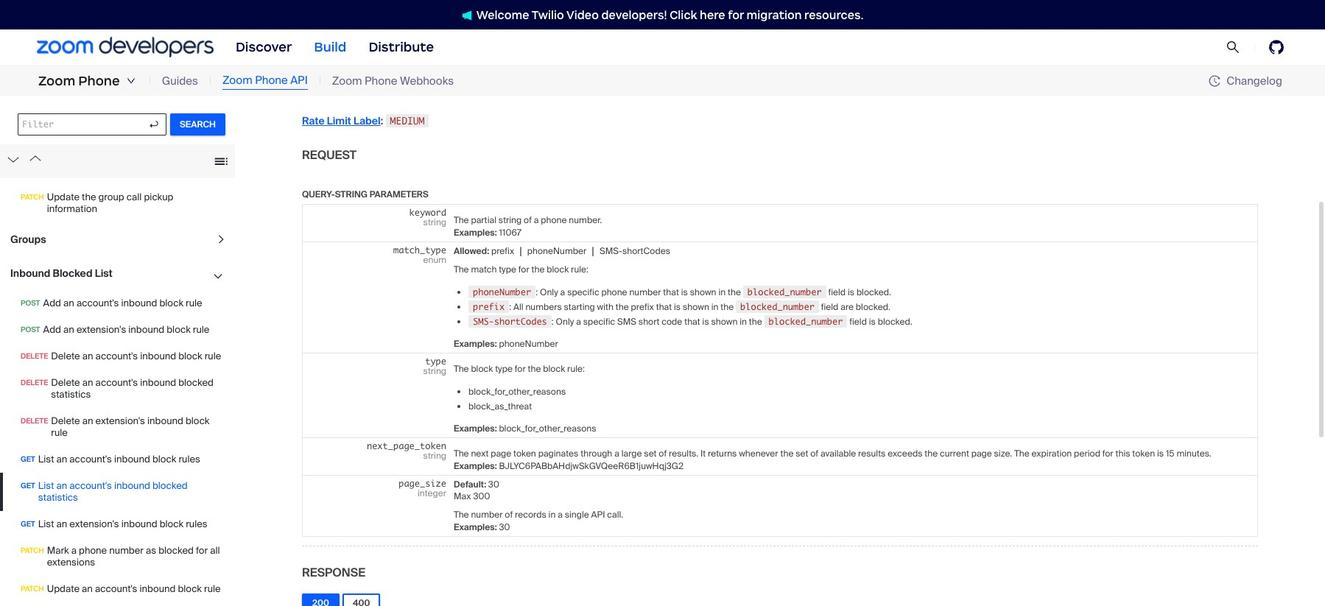 Task type: locate. For each thing, give the bounding box(es) containing it.
click
[[670, 8, 697, 22]]

welcome
[[476, 8, 529, 22]]

phone left webhooks
[[365, 73, 397, 88]]

0 horizontal spatial zoom
[[38, 73, 75, 89]]

request
[[302, 147, 357, 163]]

query-
[[302, 188, 335, 200]]

1 zoom from the left
[[38, 73, 75, 89]]

phone left down image
[[78, 73, 120, 89]]

search image
[[1226, 40, 1240, 54], [1226, 40, 1240, 54]]

zoom phone webhooks link
[[332, 73, 454, 89]]

for
[[728, 8, 744, 22]]

here
[[700, 8, 725, 22]]

github image
[[1269, 40, 1284, 55]]

2 phone from the left
[[255, 73, 288, 88]]

history image
[[1209, 75, 1221, 87]]

zoom
[[38, 73, 75, 89], [222, 73, 252, 88], [332, 73, 362, 88]]

zoom phone api
[[222, 73, 308, 88]]

string
[[335, 188, 368, 200]]

3 zoom from the left
[[332, 73, 362, 88]]

0 horizontal spatial phone
[[78, 73, 120, 89]]

query-string parameters
[[302, 188, 428, 200]]

twilio
[[532, 8, 564, 22]]

1 phone from the left
[[78, 73, 120, 89]]

zoom for zoom phone webhooks
[[332, 73, 362, 88]]

2 horizontal spatial phone
[[365, 73, 397, 88]]

1 horizontal spatial phone
[[255, 73, 288, 88]]

webhooks
[[400, 73, 454, 88]]

3 phone from the left
[[365, 73, 397, 88]]

phone
[[78, 73, 120, 89], [255, 73, 288, 88], [365, 73, 397, 88]]

2 zoom from the left
[[222, 73, 252, 88]]

history image
[[1209, 75, 1227, 87]]

phone for zoom phone api
[[255, 73, 288, 88]]

resources.
[[804, 8, 863, 22]]

notification image
[[462, 10, 472, 20]]

migration
[[747, 8, 802, 22]]

1 horizontal spatial zoom
[[222, 73, 252, 88]]

phone left api on the top of page
[[255, 73, 288, 88]]

2 horizontal spatial zoom
[[332, 73, 362, 88]]



Task type: vqa. For each thing, say whether or not it's contained in the screenshot.
"400" button
no



Task type: describe. For each thing, give the bounding box(es) containing it.
zoom for zoom phone api
[[222, 73, 252, 88]]

github image
[[1269, 40, 1284, 55]]

parameters
[[370, 188, 428, 200]]

zoom developer logo image
[[37, 37, 214, 57]]

changelog link
[[1209, 73, 1282, 88]]

guides
[[162, 73, 198, 88]]

developers!
[[601, 8, 667, 22]]

video
[[566, 8, 599, 22]]

phone for zoom phone
[[78, 73, 120, 89]]

phone for zoom phone webhooks
[[365, 73, 397, 88]]

welcome twilio video developers! click here for migration resources. link
[[447, 7, 878, 22]]

api
[[290, 73, 308, 88]]

zoom phone
[[38, 73, 120, 89]]

notification image
[[462, 10, 476, 20]]

changelog
[[1227, 73, 1282, 88]]

zoom phone api link
[[222, 72, 308, 90]]

guides link
[[162, 73, 198, 89]]

welcome twilio video developers! click here for migration resources.
[[476, 8, 863, 22]]

response
[[302, 565, 365, 580]]

zoom for zoom phone
[[38, 73, 75, 89]]

zoom phone webhooks
[[332, 73, 454, 88]]

down image
[[126, 77, 135, 85]]



